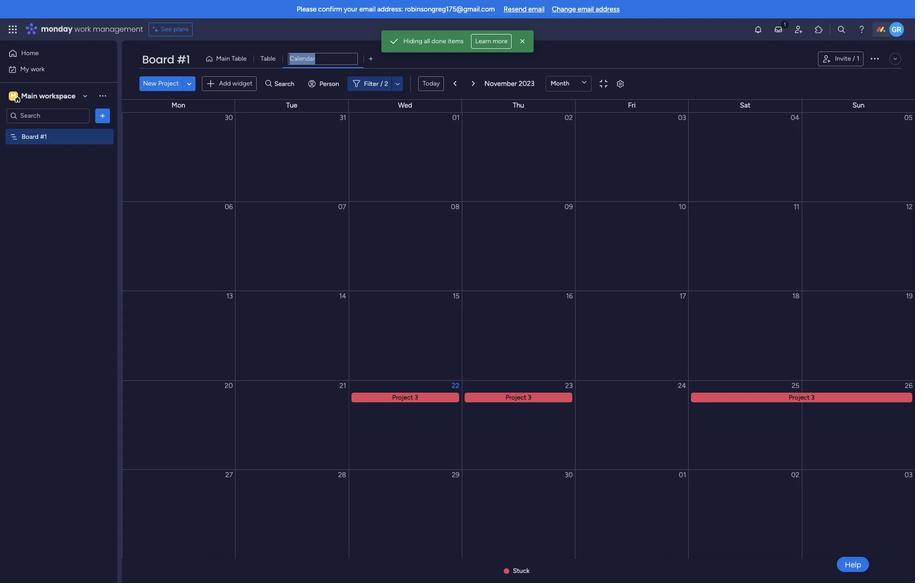 Task type: vqa. For each thing, say whether or not it's contained in the screenshot.
WED
yes



Task type: locate. For each thing, give the bounding box(es) containing it.
board #1
[[142, 52, 190, 67], [22, 133, 47, 141]]

list arrow image
[[454, 81, 456, 86], [472, 81, 475, 86]]

1 list arrow image from the left
[[454, 81, 456, 86]]

my work
[[20, 65, 45, 73]]

november
[[484, 79, 517, 88]]

0 horizontal spatial work
[[31, 65, 45, 73]]

work inside button
[[31, 65, 45, 73]]

table up the widget
[[232, 55, 247, 63]]

1 vertical spatial /
[[380, 80, 383, 88]]

1 vertical spatial main
[[21, 91, 37, 100]]

help image
[[857, 25, 866, 34]]

/ left the 2
[[380, 80, 383, 88]]

see
[[161, 25, 172, 33]]

0 vertical spatial /
[[853, 55, 855, 63]]

0 vertical spatial #1
[[177, 52, 190, 67]]

1 email from the left
[[359, 5, 376, 13]]

work for monday
[[74, 24, 91, 35]]

options image
[[869, 53, 880, 64]]

2 table from the left
[[260, 55, 276, 63]]

option
[[0, 128, 117, 130]]

main workspace
[[21, 91, 75, 100]]

wed
[[398, 101, 412, 109]]

main up add
[[216, 55, 230, 63]]

your
[[344, 5, 358, 13]]

email
[[359, 5, 376, 13], [528, 5, 545, 13], [578, 5, 594, 13]]

expand board header image
[[892, 55, 899, 63]]

m
[[11, 92, 16, 100]]

board
[[142, 52, 174, 67], [22, 133, 39, 141]]

0 vertical spatial board #1
[[142, 52, 190, 67]]

1
[[857, 55, 859, 63]]

1 vertical spatial board #1
[[22, 133, 47, 141]]

0 horizontal spatial main
[[21, 91, 37, 100]]

board inside field
[[142, 52, 174, 67]]

2 horizontal spatial email
[[578, 5, 594, 13]]

workspace selection element
[[9, 90, 77, 102]]

all
[[424, 37, 430, 45]]

#1 down search in workspace field
[[40, 133, 47, 141]]

1 horizontal spatial work
[[74, 24, 91, 35]]

stuck
[[513, 567, 530, 575]]

/ for 1
[[853, 55, 855, 63]]

2023
[[519, 79, 535, 88]]

1 vertical spatial work
[[31, 65, 45, 73]]

today button
[[418, 76, 444, 91]]

board up new project
[[142, 52, 174, 67]]

1 horizontal spatial board #1
[[142, 52, 190, 67]]

invite members image
[[794, 25, 803, 34]]

project
[[158, 80, 179, 87]]

board #1 up "project"
[[142, 52, 190, 67]]

list arrow image right the today 'button'
[[454, 81, 456, 86]]

my
[[20, 65, 29, 73]]

0 horizontal spatial board #1
[[22, 133, 47, 141]]

0 vertical spatial board
[[142, 52, 174, 67]]

filter / 2
[[364, 80, 388, 88]]

work for my
[[31, 65, 45, 73]]

Search field
[[272, 77, 300, 90]]

board #1 inside board #1 list box
[[22, 133, 47, 141]]

options image
[[98, 111, 107, 120]]

3 email from the left
[[578, 5, 594, 13]]

add widget button
[[202, 76, 257, 91]]

/ inside invite / 1 'button'
[[853, 55, 855, 63]]

1 vertical spatial #1
[[40, 133, 47, 141]]

0 vertical spatial main
[[216, 55, 230, 63]]

1 horizontal spatial board
[[142, 52, 174, 67]]

table up v2 search icon
[[260, 55, 276, 63]]

1 vertical spatial board
[[22, 133, 39, 141]]

help
[[845, 560, 861, 569]]

invite / 1 button
[[818, 52, 864, 66]]

1 image
[[781, 19, 789, 29]]

email right change
[[578, 5, 594, 13]]

1 horizontal spatial /
[[853, 55, 855, 63]]

1 horizontal spatial list arrow image
[[472, 81, 475, 86]]

list arrow image left november
[[472, 81, 475, 86]]

0 horizontal spatial list arrow image
[[454, 81, 456, 86]]

2 email from the left
[[528, 5, 545, 13]]

my work button
[[6, 62, 99, 77]]

/
[[853, 55, 855, 63], [380, 80, 383, 88]]

items
[[448, 37, 464, 45]]

hiding all done items
[[403, 37, 464, 45]]

greg robinson image
[[889, 22, 904, 37]]

board #1 down search in workspace field
[[22, 133, 47, 141]]

table inside 'main table' "button"
[[232, 55, 247, 63]]

plans
[[173, 25, 189, 33]]

tue
[[286, 101, 297, 109]]

board down search in workspace field
[[22, 133, 39, 141]]

main right workspace image
[[21, 91, 37, 100]]

help button
[[837, 557, 869, 572]]

main
[[216, 55, 230, 63], [21, 91, 37, 100]]

mon
[[172, 101, 185, 109]]

None field
[[288, 53, 358, 65]]

/ left 1
[[853, 55, 855, 63]]

v2 search image
[[265, 79, 272, 89]]

email right resend
[[528, 5, 545, 13]]

table
[[232, 55, 247, 63], [260, 55, 276, 63]]

1 horizontal spatial email
[[528, 5, 545, 13]]

more
[[493, 37, 508, 45]]

Search in workspace field
[[19, 110, 77, 121]]

arrow down image
[[392, 78, 403, 89]]

select product image
[[8, 25, 17, 34]]

board #1 list box
[[0, 127, 117, 269]]

0 vertical spatial work
[[74, 24, 91, 35]]

resend email link
[[504, 5, 545, 13]]

inbox image
[[774, 25, 783, 34]]

work
[[74, 24, 91, 35], [31, 65, 45, 73]]

0 horizontal spatial table
[[232, 55, 247, 63]]

0 horizontal spatial /
[[380, 80, 383, 88]]

home
[[21, 49, 39, 57]]

email right your
[[359, 5, 376, 13]]

1 horizontal spatial table
[[260, 55, 276, 63]]

work right monday
[[74, 24, 91, 35]]

alert containing hiding all done items
[[381, 30, 534, 52]]

main for main workspace
[[21, 91, 37, 100]]

#1
[[177, 52, 190, 67], [40, 133, 47, 141]]

1 table from the left
[[232, 55, 247, 63]]

alert
[[381, 30, 534, 52]]

add widget
[[219, 79, 252, 87]]

monday work management
[[41, 24, 143, 35]]

learn
[[475, 37, 491, 45]]

filter
[[364, 80, 379, 88]]

monday
[[41, 24, 72, 35]]

add view image
[[369, 55, 373, 62]]

work right my
[[31, 65, 45, 73]]

email for resend email
[[528, 5, 545, 13]]

0 horizontal spatial email
[[359, 5, 376, 13]]

0 horizontal spatial #1
[[40, 133, 47, 141]]

#1 up "angle down" image
[[177, 52, 190, 67]]

workspace
[[39, 91, 75, 100]]

1 horizontal spatial #1
[[177, 52, 190, 67]]

main inside "button"
[[216, 55, 230, 63]]

main inside workspace selection element
[[21, 91, 37, 100]]

1 horizontal spatial main
[[216, 55, 230, 63]]

0 horizontal spatial board
[[22, 133, 39, 141]]

month
[[551, 80, 569, 87]]

email for change email address
[[578, 5, 594, 13]]



Task type: describe. For each thing, give the bounding box(es) containing it.
please
[[297, 5, 316, 13]]

main table
[[216, 55, 247, 63]]

board #1 inside board #1 field
[[142, 52, 190, 67]]

#1 inside board #1 field
[[177, 52, 190, 67]]

#1 inside board #1 list box
[[40, 133, 47, 141]]

sat
[[740, 101, 750, 109]]

workspace image
[[9, 91, 18, 101]]

notifications image
[[754, 25, 763, 34]]

done
[[432, 37, 446, 45]]

confirm
[[318, 5, 342, 13]]

new project button
[[139, 76, 183, 91]]

widget
[[232, 79, 252, 87]]

add
[[219, 79, 231, 87]]

workspace options image
[[98, 91, 107, 100]]

see plans
[[161, 25, 189, 33]]

today
[[423, 80, 440, 87]]

robinsongreg175@gmail.com
[[405, 5, 495, 13]]

please confirm your email address: robinsongreg175@gmail.com
[[297, 5, 495, 13]]

2
[[384, 80, 388, 88]]

new
[[143, 80, 157, 87]]

/ for 2
[[380, 80, 383, 88]]

main table button
[[202, 52, 254, 66]]

invite / 1
[[835, 55, 859, 63]]

address:
[[377, 5, 403, 13]]

person button
[[305, 76, 345, 91]]

sun
[[853, 101, 865, 109]]

see plans button
[[148, 23, 193, 36]]

home button
[[6, 46, 99, 61]]

change
[[552, 5, 576, 13]]

resend email
[[504, 5, 545, 13]]

address
[[596, 5, 620, 13]]

learn more button
[[471, 34, 512, 49]]

angle down image
[[187, 80, 191, 87]]

fri
[[628, 101, 636, 109]]

table button
[[254, 52, 283, 66]]

invite
[[835, 55, 851, 63]]

person
[[319, 80, 339, 88]]

Board #1 field
[[140, 52, 192, 68]]

new project
[[143, 80, 179, 87]]

resend
[[504, 5, 527, 13]]

main for main table
[[216, 55, 230, 63]]

table inside table button
[[260, 55, 276, 63]]

board inside list box
[[22, 133, 39, 141]]

change email address link
[[552, 5, 620, 13]]

november 2023
[[484, 79, 535, 88]]

learn more
[[475, 37, 508, 45]]

apps image
[[814, 25, 823, 34]]

close image
[[518, 37, 527, 46]]

thu
[[513, 101, 524, 109]]

management
[[93, 24, 143, 35]]

change email address
[[552, 5, 620, 13]]

2 list arrow image from the left
[[472, 81, 475, 86]]

hiding
[[403, 37, 422, 45]]

search everything image
[[837, 25, 846, 34]]



